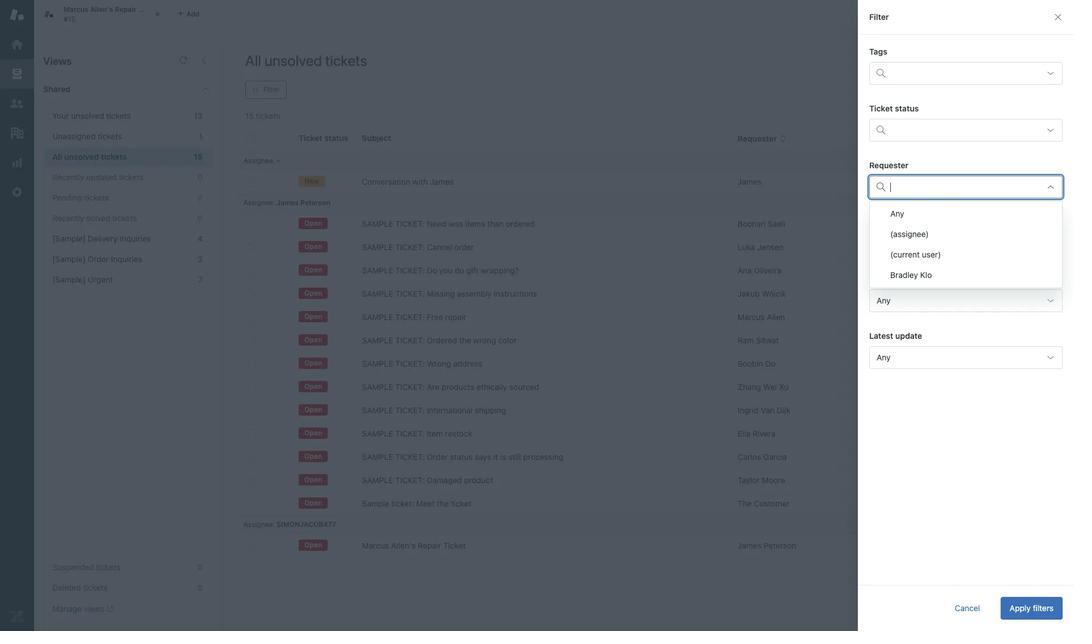 Task type: vqa. For each thing, say whether or not it's contained in the screenshot.
UPDATED button
yes



Task type: locate. For each thing, give the bounding box(es) containing it.
assignee: for assignee: james peterson
[[243, 199, 275, 207]]

3 0 from the top
[[198, 213, 203, 223]]

1 vertical spatial [sample]
[[52, 254, 86, 264]]

marcus allen's repair ticket #15
[[64, 5, 159, 23]]

sample ticket: international shipping
[[362, 406, 506, 415]]

boonsri
[[738, 219, 765, 229]]

the for ticket
[[437, 499, 449, 509]]

(opens in a new tab) image
[[104, 606, 113, 613]]

sample ticket: damaged product
[[362, 476, 493, 485]]

suspended
[[52, 563, 94, 572]]

3 sample from the top
[[362, 266, 393, 275]]

peterson inside row
[[764, 541, 796, 551]]

[sample] down recently solved tickets
[[52, 234, 86, 243]]

8 sample from the top
[[362, 382, 393, 392]]

request
[[869, 217, 901, 227]]

row containing sample ticket: ordered the wrong color
[[237, 329, 1065, 352]]

row containing conversation with james
[[237, 170, 1065, 194]]

1 vertical spatial normal
[[928, 312, 954, 322]]

ticket: up sample ticket: cancel order
[[395, 219, 425, 229]]

1 row from the top
[[237, 170, 1065, 194]]

1 horizontal spatial status
[[895, 104, 919, 113]]

1 horizontal spatial all unsolved tickets
[[245, 52, 367, 69]]

repair inside marcus allen's repair ticket #15
[[115, 5, 136, 14]]

9 ticket: from the top
[[395, 406, 425, 415]]

0 vertical spatial allen's
[[90, 5, 113, 14]]

1 any field from the top
[[869, 233, 1063, 255]]

2 normal from the top
[[928, 312, 954, 322]]

0 horizontal spatial order
[[88, 254, 109, 264]]

peterson down new
[[300, 199, 330, 207]]

6 row from the top
[[237, 306, 1065, 329]]

2 vertical spatial marcus
[[362, 541, 389, 551]]

ticket: down sample ticket: free repair "link"
[[395, 336, 425, 345]]

15 row from the top
[[237, 534, 1065, 558]]

oliveira
[[754, 266, 781, 275]]

all up filter button
[[245, 52, 261, 69]]

sample for sample ticket: are products ethically sourced
[[362, 382, 393, 392]]

sample ticket: cancel order
[[362, 242, 474, 252]]

assignee: for assignee: -
[[243, 156, 275, 165]]

repair for marcus allen's repair ticket
[[418, 541, 441, 551]]

7 open from the top
[[304, 359, 322, 368]]

rivera
[[753, 429, 775, 439]]

apply filters
[[1010, 604, 1054, 613]]

any down request
[[877, 239, 891, 249]]

4 open from the top
[[304, 289, 322, 298]]

sample for sample ticket: wrong address
[[362, 359, 393, 369]]

11 sample from the top
[[362, 452, 393, 462]]

suspended tickets
[[52, 563, 120, 572]]

sample for sample ticket: missing assembly instructions
[[362, 289, 393, 299]]

ticket: for free
[[395, 312, 425, 322]]

9 open from the top
[[304, 406, 322, 414]]

all unsolved tickets
[[245, 52, 367, 69], [52, 152, 127, 162]]

ticket: inside "link"
[[395, 312, 425, 322]]

row containing sample ticket: meet the ticket
[[237, 492, 1065, 516]]

0 vertical spatial unsolved
[[264, 52, 322, 69]]

[sample] up [sample] urgent
[[52, 254, 86, 264]]

assignee: down assignee: -
[[243, 199, 275, 207]]

[sample] for [sample] delivery inquiries
[[52, 234, 86, 243]]

4 sample from the top
[[362, 289, 393, 299]]

all unsolved tickets down "unassigned tickets" at the left top of the page
[[52, 152, 127, 162]]

all down unassigned
[[52, 152, 62, 162]]

repair down meet
[[418, 541, 441, 551]]

priority right requested button
[[928, 134, 956, 143]]

1 vertical spatial marcus
[[738, 312, 765, 322]]

-
[[277, 156, 280, 165]]

1 open from the top
[[304, 219, 322, 228]]

row containing sample ticket: order status says it is still processing
[[237, 446, 1065, 469]]

inquiries down "delivery"
[[111, 254, 142, 264]]

0 horizontal spatial status
[[450, 452, 473, 462]]

carlos garcia
[[738, 452, 787, 462]]

14 open from the top
[[304, 541, 322, 550]]

2 vertical spatial [sample]
[[52, 275, 86, 284]]

1 horizontal spatial peterson
[[764, 541, 796, 551]]

1 vertical spatial the
[[437, 499, 449, 509]]

bradley klo
[[890, 270, 932, 280]]

tab containing marcus allen's repair ticket
[[34, 0, 171, 28]]

priority down (current
[[869, 274, 897, 284]]

ticket: left wrong
[[395, 359, 425, 369]]

6 ticket: from the top
[[395, 336, 425, 345]]

2 open from the top
[[304, 243, 322, 251]]

the left wrong
[[459, 336, 471, 345]]

repair
[[115, 5, 136, 14], [418, 541, 441, 551]]

the right meet
[[437, 499, 449, 509]]

priority button
[[928, 134, 965, 144]]

1 horizontal spatial priority
[[928, 134, 956, 143]]

3 any field from the top
[[869, 346, 1063, 369]]

0 horizontal spatial peterson
[[300, 199, 330, 207]]

marcus down sample
[[362, 541, 389, 551]]

tickets
[[325, 52, 367, 69], [106, 111, 131, 121], [98, 131, 122, 141], [101, 152, 127, 162], [119, 172, 143, 182], [84, 193, 109, 203], [112, 213, 137, 223], [96, 563, 120, 572], [83, 583, 107, 593]]

requester element
[[869, 176, 1063, 199]]

0 vertical spatial filter
[[869, 12, 889, 22]]

12 ticket: from the top
[[395, 476, 425, 485]]

0 vertical spatial inquiries
[[120, 234, 151, 243]]

5 row from the top
[[237, 282, 1065, 306]]

moore
[[762, 476, 785, 485]]

order down item at the bottom of the page
[[427, 452, 448, 462]]

7 row from the top
[[237, 329, 1065, 352]]

ticket: up sample ticket: free repair
[[395, 289, 425, 299]]

0 vertical spatial status
[[895, 104, 919, 113]]

ticket: down sample ticket: item restock link
[[395, 452, 425, 462]]

date
[[903, 217, 920, 227]]

ticket: up sample ticket: do you do gift wrapping? on the left top of page
[[395, 242, 425, 252]]

recently up pending in the top left of the page
[[52, 172, 84, 182]]

5 ticket: from the top
[[395, 312, 425, 322]]

row containing sample ticket: international shipping
[[237, 399, 1065, 422]]

assignee: -
[[243, 156, 280, 165]]

1 vertical spatial requester
[[869, 160, 909, 170]]

0 for pending tickets
[[198, 193, 203, 203]]

1 vertical spatial repair
[[418, 541, 441, 551]]

row containing sample ticket: free repair
[[237, 306, 1065, 329]]

ticket: left are
[[395, 382, 425, 392]]

1 vertical spatial filter
[[263, 85, 280, 94]]

4 ticket: from the top
[[395, 289, 425, 299]]

8 open from the top
[[304, 382, 322, 391]]

status left says
[[450, 452, 473, 462]]

assembly
[[457, 289, 492, 299]]

requester button
[[738, 134, 786, 144]]

1 normal from the top
[[928, 266, 954, 275]]

2 row from the top
[[237, 212, 1065, 236]]

any down "bradley"
[[877, 296, 891, 305]]

2 ticket: from the top
[[395, 242, 425, 252]]

all unsolved tickets up filter button
[[245, 52, 367, 69]]

3 assignee: from the top
[[243, 521, 275, 529]]

free
[[427, 312, 443, 322]]

any field for update
[[869, 346, 1063, 369]]

repair inside row
[[418, 541, 441, 551]]

is
[[500, 452, 506, 462]]

zendesk image
[[10, 609, 24, 624]]

wrapping?
[[481, 266, 519, 275]]

the
[[459, 336, 471, 345], [437, 499, 449, 509]]

4 row from the top
[[237, 259, 1065, 282]]

1 vertical spatial priority
[[869, 274, 897, 284]]

[sample] down [sample] order inquiries
[[52, 275, 86, 284]]

1 0 from the top
[[198, 172, 203, 182]]

2 0 from the top
[[198, 193, 203, 203]]

boonsri saeli
[[738, 219, 785, 229]]

assignee:
[[243, 156, 275, 165], [243, 199, 275, 207], [243, 521, 275, 529]]

unsolved up "unassigned tickets" at the left top of the page
[[71, 111, 104, 121]]

filter inside button
[[263, 85, 280, 94]]

requester inside button
[[738, 134, 777, 143]]

ticket: down sample ticket: cancel order link
[[395, 266, 425, 275]]

11 row from the top
[[237, 422, 1065, 446]]

1 vertical spatial recently
[[52, 213, 84, 223]]

ticket: for wrong
[[395, 359, 425, 369]]

sample ticket: free repair
[[362, 312, 466, 322]]

sample ticket: order status says it is still processing
[[362, 452, 564, 462]]

any up (assignee)
[[890, 209, 904, 218]]

update
[[895, 331, 922, 341]]

9 row from the top
[[237, 376, 1065, 399]]

1 horizontal spatial all
[[245, 52, 261, 69]]

play
[[1026, 57, 1042, 67]]

marcus up #15
[[64, 5, 88, 14]]

requester inside the filter dialog
[[869, 160, 909, 170]]

1 vertical spatial all unsolved tickets
[[52, 152, 127, 162]]

normal for allen
[[928, 312, 954, 322]]

0 horizontal spatial all unsolved tickets
[[52, 152, 127, 162]]

open for sample ticket: cancel order
[[304, 243, 322, 251]]

0 horizontal spatial allen's
[[90, 5, 113, 14]]

marcus inside marcus allen's repair ticket #15
[[64, 5, 88, 14]]

sample ticket: meet the ticket link
[[362, 498, 471, 510]]

1 sample from the top
[[362, 219, 393, 229]]

2 [sample] from the top
[[52, 254, 86, 264]]

allen's
[[90, 5, 113, 14], [391, 541, 416, 551]]

0 vertical spatial any field
[[869, 233, 1063, 255]]

priority inside the filter dialog
[[869, 274, 897, 284]]

collapse views pane image
[[199, 56, 208, 65]]

do left you
[[427, 266, 437, 275]]

0 horizontal spatial cancel
[[427, 242, 452, 252]]

sample for sample ticket: ordered the wrong color
[[362, 336, 393, 345]]

1 recently from the top
[[52, 172, 84, 182]]

ticket: up sample ticket: item restock at bottom left
[[395, 406, 425, 415]]

sample ticket: international shipping link
[[362, 405, 506, 416]]

0 vertical spatial marcus
[[64, 5, 88, 14]]

unsolved
[[264, 52, 322, 69], [71, 111, 104, 121], [64, 152, 99, 162]]

ticket: for cancel
[[395, 242, 425, 252]]

2 vertical spatial assignee:
[[243, 521, 275, 529]]

8 row from the top
[[237, 352, 1065, 376]]

zhang wei xu
[[738, 382, 789, 392]]

filter dialog
[[858, 0, 1074, 631]]

order down [sample] delivery inquiries
[[88, 254, 109, 264]]

order
[[88, 254, 109, 264], [427, 452, 448, 462]]

1 horizontal spatial marcus
[[362, 541, 389, 551]]

1 horizontal spatial allen's
[[391, 541, 416, 551]]

5 0 from the top
[[198, 583, 203, 593]]

sample for sample ticket: damaged product
[[362, 476, 393, 485]]

cancel left 'apply'
[[955, 604, 980, 613]]

8 ticket: from the top
[[395, 382, 425, 392]]

0 for recently solved tickets
[[198, 213, 203, 223]]

ticket: for order
[[395, 452, 425, 462]]

1 horizontal spatial do
[[765, 359, 776, 369]]

allen's down ticket:
[[391, 541, 416, 551]]

latest update
[[869, 331, 922, 341]]

assignee: left -
[[243, 156, 275, 165]]

[sample]
[[52, 234, 86, 243], [52, 254, 86, 264], [52, 275, 86, 284]]

1 vertical spatial cancel
[[955, 604, 980, 613]]

wrong
[[473, 336, 496, 345]]

0 horizontal spatial do
[[427, 266, 437, 275]]

10 sample from the top
[[362, 429, 393, 439]]

peterson down customer
[[764, 541, 796, 551]]

allen's inside marcus allen's repair ticket #15
[[90, 5, 113, 14]]

0 horizontal spatial filter
[[263, 85, 280, 94]]

allen's left close image
[[90, 5, 113, 14]]

0 horizontal spatial ticket
[[138, 5, 159, 14]]

0 vertical spatial assignee:
[[243, 156, 275, 165]]

allen
[[767, 312, 785, 322]]

0 vertical spatial normal
[[928, 266, 954, 275]]

manage
[[52, 604, 82, 614]]

2 recently from the top
[[52, 213, 84, 223]]

row
[[237, 170, 1065, 194], [237, 212, 1065, 236], [237, 236, 1065, 259], [237, 259, 1065, 282], [237, 282, 1065, 306], [237, 306, 1065, 329], [237, 329, 1065, 352], [237, 352, 1065, 376], [237, 376, 1065, 399], [237, 399, 1065, 422], [237, 422, 1065, 446], [237, 446, 1065, 469], [237, 469, 1065, 492], [237, 492, 1065, 516], [237, 534, 1065, 558]]

0 horizontal spatial repair
[[115, 5, 136, 14]]

soobin do
[[738, 359, 776, 369]]

inquiries right "delivery"
[[120, 234, 151, 243]]

normal for oliveira
[[928, 266, 954, 275]]

ticket: for ordered
[[395, 336, 425, 345]]

3 row from the top
[[237, 236, 1065, 259]]

9 sample from the top
[[362, 406, 393, 415]]

7 ticket: from the top
[[395, 359, 425, 369]]

close drawer image
[[1054, 13, 1063, 22]]

ticket: up sample ticket: meet the ticket
[[395, 476, 425, 485]]

[sample] for [sample] order inquiries
[[52, 254, 86, 264]]

0 vertical spatial order
[[88, 254, 109, 264]]

14 row from the top
[[237, 492, 1065, 516]]

recently down pending in the top left of the page
[[52, 213, 84, 223]]

marcus down jakub
[[738, 312, 765, 322]]

taylor moore
[[738, 476, 785, 485]]

requester
[[738, 134, 777, 143], [869, 160, 909, 170]]

11 ticket: from the top
[[395, 452, 425, 462]]

ticket:
[[391, 499, 414, 509]]

row containing marcus allen's repair ticket
[[237, 534, 1065, 558]]

repair left close image
[[115, 5, 136, 14]]

says
[[475, 452, 491, 462]]

open for sample ticket: are products ethically sourced
[[304, 382, 322, 391]]

main element
[[0, 0, 34, 631]]

recently for recently solved tickets
[[52, 213, 84, 223]]

cancel
[[427, 242, 452, 252], [955, 604, 980, 613]]

[sample] order inquiries
[[52, 254, 142, 264]]

apply
[[1010, 604, 1031, 613]]

ana oliveira
[[738, 266, 781, 275]]

0 vertical spatial [sample]
[[52, 234, 86, 243]]

1 vertical spatial assignee:
[[243, 199, 275, 207]]

3 ticket: from the top
[[395, 266, 425, 275]]

1 vertical spatial order
[[427, 452, 448, 462]]

10 ticket: from the top
[[395, 429, 425, 439]]

ticket: for item
[[395, 429, 425, 439]]

open for sample ticket: wrong address
[[304, 359, 322, 368]]

solved
[[86, 213, 110, 223]]

5 sample from the top
[[362, 312, 393, 322]]

1 [sample] from the top
[[52, 234, 86, 243]]

1 vertical spatial peterson
[[764, 541, 796, 551]]

recently for recently updated tickets
[[52, 172, 84, 182]]

marcus for marcus allen's repair ticket #15
[[64, 5, 88, 14]]

1 vertical spatial do
[[765, 359, 776, 369]]

1 vertical spatial allen's
[[391, 541, 416, 551]]

the for wrong
[[459, 336, 471, 345]]

organizations image
[[10, 126, 24, 141]]

0 vertical spatial recently
[[52, 172, 84, 182]]

2 assignee: from the top
[[243, 199, 275, 207]]

subject
[[362, 133, 391, 143]]

jakub
[[738, 289, 760, 299]]

2 vertical spatial any field
[[869, 346, 1063, 369]]

recently updated tickets
[[52, 172, 143, 182]]

updated
[[1017, 134, 1050, 143]]

5 open from the top
[[304, 312, 322, 321]]

sample for sample ticket: need less items than ordered
[[362, 219, 393, 229]]

any down latest
[[877, 353, 891, 362]]

row containing sample ticket: wrong address
[[237, 352, 1065, 376]]

assignee: left simonjacob477
[[243, 521, 275, 529]]

12 row from the top
[[237, 446, 1065, 469]]

user)
[[922, 250, 941, 259]]

7 sample from the top
[[362, 359, 393, 369]]

open for sample ticket: damaged product
[[304, 476, 322, 484]]

nov 17
[[864, 177, 889, 187], [1017, 177, 1041, 187], [864, 219, 889, 229], [864, 242, 889, 252], [864, 266, 889, 275], [864, 289, 889, 299], [1017, 289, 1041, 299], [864, 312, 889, 322], [1017, 312, 1041, 322], [864, 336, 889, 345], [864, 359, 889, 369], [1017, 359, 1041, 369], [864, 382, 889, 392], [864, 406, 889, 415], [864, 429, 889, 439], [864, 452, 889, 462], [864, 476, 889, 485], [864, 499, 889, 509], [864, 541, 889, 551]]

row containing sample ticket: item restock
[[237, 422, 1065, 446]]

1 vertical spatial any field
[[869, 290, 1063, 312]]

1 horizontal spatial the
[[459, 336, 471, 345]]

1 horizontal spatial repair
[[418, 541, 441, 551]]

3 open from the top
[[304, 266, 322, 274]]

any for request date
[[877, 239, 891, 249]]

sample ticket: missing assembly instructions
[[362, 289, 537, 299]]

0 vertical spatial the
[[459, 336, 471, 345]]

gift
[[466, 266, 479, 275]]

admin image
[[10, 185, 24, 200]]

cancel up sample ticket: do you do gift wrapping? on the left top of page
[[427, 242, 452, 252]]

0 vertical spatial priority
[[928, 134, 956, 143]]

normal down klo
[[928, 312, 954, 322]]

unsolved for 15
[[64, 152, 99, 162]]

12 open from the top
[[304, 476, 322, 484]]

sourced
[[509, 382, 539, 392]]

ticket: for damaged
[[395, 476, 425, 485]]

1 vertical spatial unsolved
[[71, 111, 104, 121]]

filter
[[869, 12, 889, 22], [263, 85, 280, 94]]

13 row from the top
[[237, 469, 1065, 492]]

1 assignee: from the top
[[243, 156, 275, 165]]

1 vertical spatial inquiries
[[111, 254, 142, 264]]

13 open from the top
[[304, 499, 322, 508]]

normal down user)
[[928, 266, 954, 275]]

ticket: left item at the bottom of the page
[[395, 429, 425, 439]]

0 vertical spatial repair
[[115, 5, 136, 14]]

Any field
[[869, 233, 1063, 255], [869, 290, 1063, 312], [869, 346, 1063, 369]]

1 horizontal spatial cancel
[[955, 604, 980, 613]]

sample ticket: cancel order link
[[362, 242, 474, 253]]

unsolved up filter button
[[264, 52, 322, 69]]

15
[[194, 152, 203, 162]]

12 sample from the top
[[362, 476, 393, 485]]

tab
[[34, 0, 171, 28]]

status up requested button
[[895, 104, 919, 113]]

sample for sample ticket: international shipping
[[362, 406, 393, 415]]

1 vertical spatial ticket
[[869, 104, 893, 113]]

2 horizontal spatial ticket
[[869, 104, 893, 113]]

2 sample from the top
[[362, 242, 393, 252]]

ethically
[[477, 382, 507, 392]]

1 horizontal spatial requester
[[869, 160, 909, 170]]

ticket: left the free
[[395, 312, 425, 322]]

0 horizontal spatial priority
[[869, 274, 897, 284]]

2 vertical spatial ticket
[[443, 541, 466, 551]]

4 0 from the top
[[198, 563, 203, 572]]

ticket inside marcus allen's repair ticket #15
[[138, 5, 159, 14]]

open for sample ticket: international shipping
[[304, 406, 322, 414]]

0 horizontal spatial marcus
[[64, 5, 88, 14]]

recently solved tickets
[[52, 213, 137, 223]]

1 ticket: from the top
[[395, 219, 425, 229]]

6 open from the top
[[304, 336, 322, 344]]

restock
[[445, 429, 472, 439]]

sample inside "link"
[[362, 312, 393, 322]]

ticket status
[[869, 104, 919, 113]]

0 horizontal spatial requester
[[738, 134, 777, 143]]

urgent for sample ticket: wrong address
[[928, 359, 953, 369]]

0 for suspended tickets
[[198, 563, 203, 572]]

meet
[[416, 499, 435, 509]]

sample ticket: item restock
[[362, 429, 472, 439]]

0 horizontal spatial the
[[437, 499, 449, 509]]

10 row from the top
[[237, 399, 1065, 422]]

unsolved for 13
[[71, 111, 104, 121]]

sample ticket: wrong address link
[[362, 358, 482, 370]]

allen's for marcus allen's repair ticket #15
[[90, 5, 113, 14]]

ordered
[[427, 336, 457, 345]]

repair for marcus allen's repair ticket #15
[[115, 5, 136, 14]]

2 vertical spatial unsolved
[[64, 152, 99, 162]]

ticket inside row
[[443, 541, 466, 551]]

1 horizontal spatial ticket
[[443, 541, 466, 551]]

1 horizontal spatial filter
[[869, 12, 889, 22]]

sample ticket: missing assembly instructions link
[[362, 288, 537, 300]]

with
[[412, 177, 428, 187]]

11 open from the top
[[304, 452, 322, 461]]

do right soobin
[[765, 359, 776, 369]]

6 sample from the top
[[362, 336, 393, 345]]

ella rivera
[[738, 429, 775, 439]]

0 vertical spatial ticket
[[138, 5, 159, 14]]

any for latest update
[[877, 353, 891, 362]]

3 [sample] from the top
[[52, 275, 86, 284]]

bradley
[[890, 270, 918, 280]]

sample ticket: need less items than ordered link
[[362, 218, 535, 230]]

2 horizontal spatial marcus
[[738, 312, 765, 322]]

0 vertical spatial cancel
[[427, 242, 452, 252]]

10 open from the top
[[304, 429, 322, 438]]

1 horizontal spatial order
[[427, 452, 448, 462]]

0 vertical spatial requester
[[738, 134, 777, 143]]

[sample] for [sample] urgent
[[52, 275, 86, 284]]

james up boonsri
[[738, 177, 762, 187]]

unsolved down "unassigned tickets" at the left top of the page
[[64, 152, 99, 162]]

shared heading
[[34, 72, 222, 106]]

status inside the filter dialog
[[895, 104, 919, 113]]

1 vertical spatial all
[[52, 152, 62, 162]]



Task type: describe. For each thing, give the bounding box(es) containing it.
latest
[[869, 331, 893, 341]]

james down -
[[277, 199, 299, 207]]

requested
[[864, 134, 905, 143]]

the customer
[[738, 499, 790, 509]]

any inside requester list box
[[890, 209, 904, 218]]

updated button
[[1017, 134, 1059, 144]]

your unsolved tickets
[[52, 111, 131, 121]]

processing
[[523, 452, 564, 462]]

item
[[427, 429, 443, 439]]

row containing sample ticket: missing assembly instructions
[[237, 282, 1065, 306]]

assignee: james peterson
[[243, 199, 330, 207]]

wójcik
[[762, 289, 786, 299]]

views image
[[10, 67, 24, 81]]

row containing sample ticket: need less items than ordered
[[237, 212, 1065, 236]]

sample ticket: need less items than ordered
[[362, 219, 535, 229]]

unassigned tickets
[[52, 131, 122, 141]]

less
[[449, 219, 463, 229]]

delivery
[[88, 234, 117, 243]]

order inside row
[[427, 452, 448, 462]]

row containing sample ticket: do you do gift wrapping?
[[237, 259, 1065, 282]]

sample for sample ticket: do you do gift wrapping?
[[362, 266, 393, 275]]

inquiries for [sample] order inquiries
[[111, 254, 142, 264]]

ticket: for international
[[395, 406, 425, 415]]

1
[[199, 131, 203, 141]]

products
[[442, 382, 474, 392]]

get started image
[[10, 37, 24, 52]]

ticket for marcus allen's repair ticket #15
[[138, 5, 159, 14]]

filter inside dialog
[[869, 12, 889, 22]]

luka
[[738, 242, 755, 252]]

sample ticket: are products ethically sourced link
[[362, 382, 539, 393]]

play button
[[1003, 51, 1051, 74]]

open for sample ticket: free repair
[[304, 312, 322, 321]]

marcus for marcus allen's repair ticket
[[362, 541, 389, 551]]

assignee: for assignee: simonjacob477
[[243, 521, 275, 529]]

items
[[465, 219, 485, 229]]

[sample] urgent
[[52, 275, 113, 284]]

ticket: for are
[[395, 382, 425, 392]]

inquiries for [sample] delivery inquiries
[[120, 234, 151, 243]]

simonjacob477
[[277, 521, 336, 529]]

sample for sample ticket: cancel order
[[362, 242, 393, 252]]

0 for deleted tickets
[[198, 583, 203, 593]]

open for sample ticket: order status says it is still processing
[[304, 452, 322, 461]]

(current user)
[[890, 250, 941, 259]]

[sample] delivery inquiries
[[52, 234, 151, 243]]

open for sample ticket: do you do gift wrapping?
[[304, 266, 322, 274]]

Requester field
[[890, 182, 1042, 192]]

sample for sample ticket: order status says it is still processing
[[362, 452, 393, 462]]

the
[[738, 499, 752, 509]]

ticket: for do
[[395, 266, 425, 275]]

manage views
[[52, 604, 104, 614]]

product
[[464, 476, 493, 485]]

cancel inside row
[[427, 242, 452, 252]]

customers image
[[10, 96, 24, 111]]

customer
[[754, 499, 790, 509]]

sample ticket: do you do gift wrapping?
[[362, 266, 519, 275]]

apply filters button
[[1001, 597, 1063, 620]]

0 for recently updated tickets
[[198, 172, 203, 182]]

row containing sample ticket: cancel order
[[237, 236, 1065, 259]]

row containing sample ticket: damaged product
[[237, 469, 1065, 492]]

sample ticket: ordered the wrong color link
[[362, 335, 517, 346]]

marcus allen's repair ticket link
[[362, 540, 466, 552]]

any field for date
[[869, 233, 1063, 255]]

ticket inside the filter dialog
[[869, 104, 893, 113]]

#15
[[64, 15, 75, 23]]

3
[[198, 254, 203, 264]]

reporting image
[[10, 155, 24, 170]]

allen's for marcus allen's repair ticket
[[391, 541, 416, 551]]

zendesk support image
[[10, 7, 24, 22]]

ordered
[[506, 219, 535, 229]]

Tags field
[[891, 64, 1038, 82]]

jakub wójcik
[[738, 289, 786, 299]]

sample ticket: item restock link
[[362, 428, 472, 440]]

urgent for sample ticket: missing assembly instructions
[[928, 289, 953, 299]]

ticket status element
[[869, 119, 1063, 142]]

still
[[508, 452, 521, 462]]

refresh views pane image
[[179, 56, 188, 65]]

james down the
[[738, 541, 762, 551]]

sitwat
[[756, 336, 779, 345]]

open for sample ticket: item restock
[[304, 429, 322, 438]]

cancel inside button
[[955, 604, 980, 613]]

sample ticket: do you do gift wrapping? link
[[362, 265, 519, 276]]

open for sample ticket: missing assembly instructions
[[304, 289, 322, 298]]

sample ticket: ordered the wrong color
[[362, 336, 517, 345]]

ana
[[738, 266, 752, 275]]

sample ticket: damaged product link
[[362, 475, 493, 486]]

damaged
[[427, 476, 462, 485]]

tabs tab list
[[34, 0, 887, 28]]

need
[[427, 219, 446, 229]]

ticket: for need
[[395, 219, 425, 229]]

klo
[[920, 270, 932, 280]]

marcus for marcus allen
[[738, 312, 765, 322]]

address
[[453, 359, 482, 369]]

jensen
[[757, 242, 784, 252]]

tags element
[[869, 62, 1063, 85]]

any for priority
[[877, 296, 891, 305]]

sample ticket: free repair link
[[362, 312, 466, 323]]

color
[[498, 336, 517, 345]]

pending
[[52, 193, 82, 203]]

you
[[439, 266, 453, 275]]

priority inside button
[[928, 134, 956, 143]]

sample for sample ticket: free repair
[[362, 312, 393, 322]]

ingrid van dijk
[[738, 406, 790, 415]]

marcus allen
[[738, 312, 785, 322]]

open for sample ticket: ordered the wrong color
[[304, 336, 322, 344]]

assignee: simonjacob477
[[243, 521, 336, 529]]

0 vertical spatial peterson
[[300, 199, 330, 207]]

requester list box
[[869, 201, 1063, 288]]

updated
[[86, 172, 117, 182]]

0 vertical spatial do
[[427, 266, 437, 275]]

new
[[304, 177, 319, 186]]

views
[[43, 55, 72, 67]]

luka jensen
[[738, 242, 784, 252]]

ticket for marcus allen's repair ticket
[[443, 541, 466, 551]]

james right 'with'
[[430, 177, 454, 187]]

sample ticket: wrong address
[[362, 359, 482, 369]]

0 vertical spatial all unsolved tickets
[[245, 52, 367, 69]]

sample ticket: are products ethically sourced
[[362, 382, 539, 392]]

0 vertical spatial all
[[245, 52, 261, 69]]

ingrid
[[738, 406, 759, 415]]

1 vertical spatial status
[[450, 452, 473, 462]]

row containing sample ticket: are products ethically sourced
[[237, 376, 1065, 399]]

ticket: for missing
[[395, 289, 425, 299]]

sample for sample ticket: item restock
[[362, 429, 393, 439]]

(assignee)
[[890, 229, 929, 239]]

0 horizontal spatial all
[[52, 152, 62, 162]]

views
[[84, 604, 104, 614]]

saeli
[[768, 219, 785, 229]]

ella
[[738, 429, 750, 439]]

marcus allen's repair ticket
[[362, 541, 466, 551]]

close image
[[152, 9, 163, 20]]

2 any field from the top
[[869, 290, 1063, 312]]

filter button
[[245, 81, 286, 99]]

van
[[761, 406, 775, 415]]

7
[[198, 275, 203, 284]]

are
[[427, 382, 439, 392]]

urgent for sample ticket: cancel order
[[928, 242, 953, 252]]

deleted tickets
[[52, 583, 107, 593]]

cancel button
[[946, 597, 989, 620]]

instructions
[[494, 289, 537, 299]]

soobin
[[738, 359, 763, 369]]



